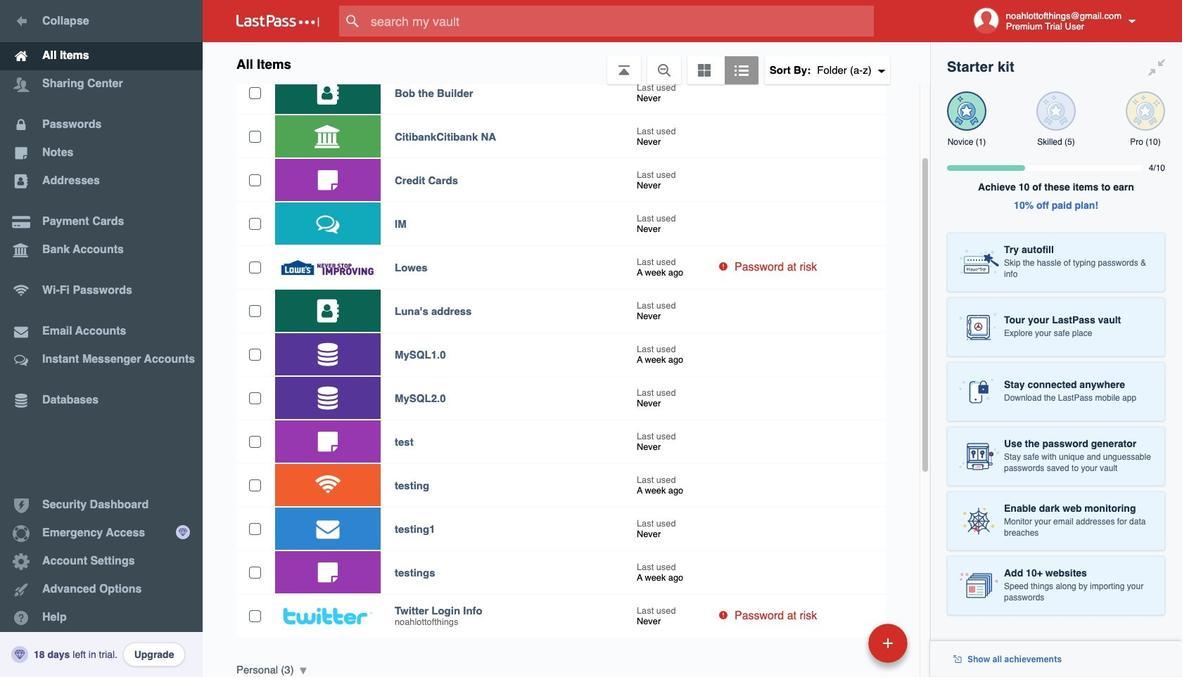 Task type: describe. For each thing, give the bounding box(es) containing it.
vault options navigation
[[203, 42, 930, 84]]

Search search field
[[339, 6, 902, 37]]

lastpass image
[[236, 15, 320, 27]]

new item navigation
[[772, 620, 916, 678]]



Task type: vqa. For each thing, say whether or not it's contained in the screenshot.
Main navigation navigation
yes



Task type: locate. For each thing, give the bounding box(es) containing it.
search my vault text field
[[339, 6, 902, 37]]

new item element
[[772, 624, 913, 664]]

main navigation navigation
[[0, 0, 203, 678]]



